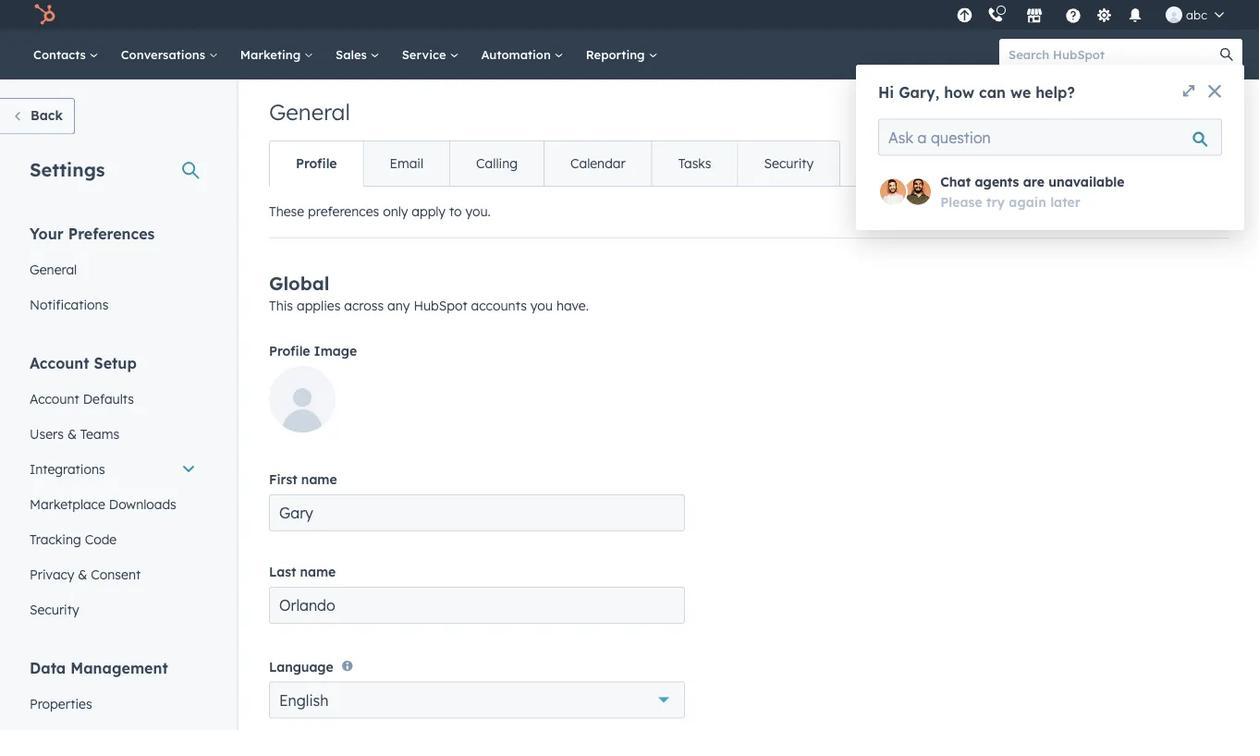 Task type: locate. For each thing, give the bounding box(es) containing it.
abc button
[[1155, 0, 1236, 30]]

1 vertical spatial security
[[30, 602, 79, 618]]

& right 'privacy'
[[78, 567, 87, 583]]

1 horizontal spatial security link
[[738, 142, 840, 186]]

security
[[764, 155, 814, 172], [30, 602, 79, 618]]

profile left image
[[269, 343, 310, 359]]

& inside "link"
[[78, 567, 87, 583]]

preferences
[[68, 224, 155, 243]]

english
[[279, 691, 329, 710]]

your preferences
[[30, 224, 155, 243]]

users & teams link
[[18, 417, 207, 452]]

1 vertical spatial security link
[[18, 592, 207, 628]]

1 horizontal spatial general
[[269, 98, 350, 126]]

first name
[[269, 472, 337, 488]]

& right the users
[[67, 426, 77, 442]]

general
[[269, 98, 350, 126], [30, 261, 77, 277]]

back
[[31, 107, 63, 123]]

1 vertical spatial profile
[[269, 343, 310, 359]]

apply
[[412, 203, 446, 220]]

last
[[269, 564, 296, 580]]

security inside navigation
[[764, 155, 814, 172]]

security inside account setup element
[[30, 602, 79, 618]]

navigation containing profile
[[269, 141, 841, 187]]

account up account defaults
[[30, 354, 89, 372]]

1 account from the top
[[30, 354, 89, 372]]

back link
[[0, 98, 75, 135]]

your
[[30, 224, 64, 243]]

general down your
[[30, 261, 77, 277]]

tracking
[[30, 531, 81, 548]]

data management
[[30, 659, 168, 678]]

1 vertical spatial general
[[30, 261, 77, 277]]

profile
[[296, 155, 337, 172], [269, 343, 310, 359]]

this
[[269, 298, 293, 314]]

0 vertical spatial general
[[269, 98, 350, 126]]

security for the leftmost security link
[[30, 602, 79, 618]]

only
[[383, 203, 408, 220]]

security link
[[738, 142, 840, 186], [18, 592, 207, 628]]

calling link
[[450, 142, 544, 186]]

marketplaces image
[[1027, 8, 1043, 25]]

0 vertical spatial security
[[764, 155, 814, 172]]

profile inside navigation
[[296, 155, 337, 172]]

settings link
[[1093, 5, 1116, 25]]

0 horizontal spatial security link
[[18, 592, 207, 628]]

contacts
[[33, 47, 89, 62]]

general up 'profile' link in the left of the page
[[269, 98, 350, 126]]

Search HubSpot search field
[[1000, 39, 1226, 70]]

1 vertical spatial account
[[30, 391, 79, 407]]

marketing
[[240, 47, 304, 62]]

0 vertical spatial security link
[[738, 142, 840, 186]]

0 vertical spatial profile
[[296, 155, 337, 172]]

0 vertical spatial &
[[67, 426, 77, 442]]

name right first in the left bottom of the page
[[301, 472, 337, 488]]

notifications
[[30, 296, 109, 313]]

1 vertical spatial &
[[78, 567, 87, 583]]

name right last
[[300, 564, 336, 580]]

name for last name
[[300, 564, 336, 580]]

0 horizontal spatial general
[[30, 261, 77, 277]]

integrations button
[[18, 452, 207, 487]]

english button
[[269, 682, 685, 719]]

calling icon image
[[988, 7, 1005, 24]]

data
[[30, 659, 66, 678]]

consent
[[91, 567, 141, 583]]

setup
[[94, 354, 137, 372]]

marketplace downloads link
[[18, 487, 207, 522]]

1 horizontal spatial security
[[764, 155, 814, 172]]

help image
[[1066, 8, 1082, 25]]

account
[[30, 354, 89, 372], [30, 391, 79, 407]]

calendar
[[571, 155, 626, 172]]

data management element
[[18, 658, 207, 731]]

2 account from the top
[[30, 391, 79, 407]]

0 horizontal spatial security
[[30, 602, 79, 618]]

tracking code
[[30, 531, 117, 548]]

profile for profile
[[296, 155, 337, 172]]

navigation
[[269, 141, 841, 187]]

tracking code link
[[18, 522, 207, 557]]

1 vertical spatial name
[[300, 564, 336, 580]]

0 vertical spatial account
[[30, 354, 89, 372]]

users
[[30, 426, 64, 442]]

1 horizontal spatial &
[[78, 567, 87, 583]]

name
[[301, 472, 337, 488], [300, 564, 336, 580]]

hubspot link
[[22, 4, 69, 26]]

calling icon button
[[980, 3, 1012, 27]]

image
[[314, 343, 357, 359]]

0 horizontal spatial &
[[67, 426, 77, 442]]

0 vertical spatial name
[[301, 472, 337, 488]]

&
[[67, 426, 77, 442], [78, 567, 87, 583]]

to
[[449, 203, 462, 220]]

profile up preferences
[[296, 155, 337, 172]]

account up the users
[[30, 391, 79, 407]]

privacy & consent
[[30, 567, 141, 583]]

automation
[[481, 47, 555, 62]]

profile link
[[270, 142, 363, 186]]



Task type: describe. For each thing, give the bounding box(es) containing it.
abc menu
[[952, 0, 1238, 30]]

notifications link
[[18, 287, 207, 322]]

global this applies across any hubspot accounts you have.
[[269, 272, 589, 314]]

& for users
[[67, 426, 77, 442]]

calendar link
[[544, 142, 652, 186]]

settings
[[30, 158, 105, 181]]

contacts link
[[22, 30, 110, 80]]

any
[[388, 298, 410, 314]]

hubspot
[[414, 298, 468, 314]]

& for privacy
[[78, 567, 87, 583]]

calling
[[476, 155, 518, 172]]

conversations link
[[110, 30, 229, 80]]

account setup
[[30, 354, 137, 372]]

across
[[344, 298, 384, 314]]

properties
[[30, 696, 92, 712]]

notifications button
[[1120, 0, 1152, 30]]

email
[[390, 155, 424, 172]]

tasks link
[[652, 142, 738, 186]]

marketplace downloads
[[30, 496, 176, 512]]

management
[[70, 659, 168, 678]]

upgrade image
[[957, 8, 974, 25]]

profile for profile image
[[269, 343, 310, 359]]

have.
[[557, 298, 589, 314]]

teams
[[80, 426, 119, 442]]

service link
[[391, 30, 470, 80]]

language
[[269, 659, 334, 675]]

security for security link to the top
[[764, 155, 814, 172]]

users & teams
[[30, 426, 119, 442]]

sales
[[336, 47, 371, 62]]

conversations
[[121, 47, 209, 62]]

sales link
[[325, 30, 391, 80]]

general inside your preferences element
[[30, 261, 77, 277]]

marketplace
[[30, 496, 105, 512]]

these
[[269, 203, 304, 220]]

defaults
[[83, 391, 134, 407]]

you.
[[466, 203, 491, 220]]

abc
[[1187, 7, 1208, 22]]

notifications image
[[1128, 8, 1144, 25]]

downloads
[[109, 496, 176, 512]]

your preferences element
[[18, 223, 207, 322]]

preferences
[[308, 203, 379, 220]]

these preferences only apply to you.
[[269, 203, 491, 220]]

reporting link
[[575, 30, 669, 80]]

reporting
[[586, 47, 649, 62]]

search image
[[1221, 48, 1234, 61]]

email link
[[363, 142, 450, 186]]

marketing link
[[229, 30, 325, 80]]

edit button
[[269, 366, 336, 439]]

account for account defaults
[[30, 391, 79, 407]]

First name text field
[[269, 495, 685, 532]]

privacy
[[30, 567, 74, 583]]

properties link
[[18, 687, 207, 722]]

applies
[[297, 298, 341, 314]]

account setup element
[[18, 353, 207, 628]]

account defaults
[[30, 391, 134, 407]]

marketplaces button
[[1016, 0, 1054, 30]]

service
[[402, 47, 450, 62]]

gary orlando image
[[1166, 6, 1183, 23]]

settings image
[[1097, 8, 1113, 25]]

accounts
[[471, 298, 527, 314]]

account for account setup
[[30, 354, 89, 372]]

Last name text field
[[269, 587, 685, 624]]

profile image
[[269, 343, 357, 359]]

tasks
[[679, 155, 712, 172]]

you
[[531, 298, 553, 314]]

global
[[269, 272, 330, 295]]

privacy & consent link
[[18, 557, 207, 592]]

automation link
[[470, 30, 575, 80]]

account defaults link
[[18, 382, 207, 417]]

general link
[[18, 252, 207, 287]]

last name
[[269, 564, 336, 580]]

hubspot image
[[33, 4, 55, 26]]

code
[[85, 531, 117, 548]]

upgrade link
[[954, 5, 977, 25]]

integrations
[[30, 461, 105, 477]]

help button
[[1058, 0, 1090, 30]]

name for first name
[[301, 472, 337, 488]]

search button
[[1212, 39, 1243, 70]]

first
[[269, 472, 298, 488]]



Task type: vqa. For each thing, say whether or not it's contained in the screenshot.
Link opens in a new window icon to the left
no



